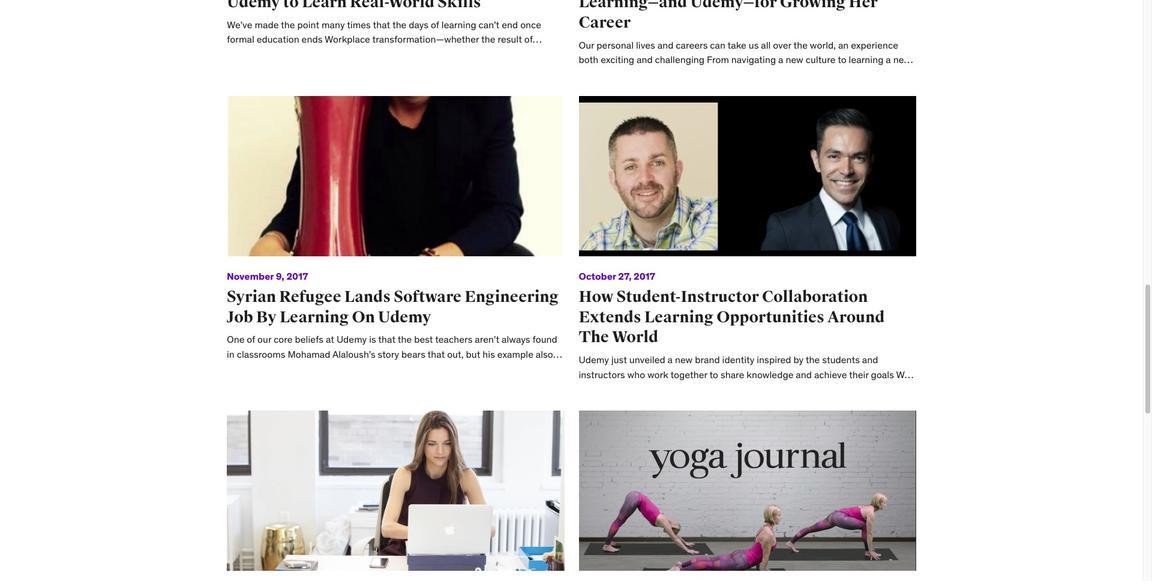 Task type: vqa. For each thing, say whether or not it's contained in the screenshot.
the leftmost "2017"
yes



Task type: locate. For each thing, give the bounding box(es) containing it.
found up also on the left of page
[[533, 333, 557, 345]]

that down classrooms
[[256, 363, 273, 375]]

november 9, 2017
[[227, 270, 308, 282]]

for
[[728, 83, 740, 95]]

software
[[394, 287, 462, 307]]

mohamad up most
[[483, 363, 526, 375]]

language,
[[579, 68, 621, 80]]

2017 right 27,
[[634, 270, 656, 282]]

lands
[[344, 287, 391, 307]]

0 horizontal spatial new
[[786, 54, 804, 66]]

in down 'one'
[[227, 348, 235, 360]]

culture
[[806, 54, 836, 66]]

always up the occasions,
[[380, 363, 409, 375]]

no
[[677, 83, 688, 95]]

always
[[502, 333, 530, 345], [380, 363, 409, 375]]

2 vertical spatial in
[[438, 363, 446, 375]]

in inside our personal lives and careers can take us all over the world, an experience both exciting and challenging from navigating a new culture to learning a new language, working in a foreign land requires skills that extend beyond mere job requirements this was no problem for cristina estévez rodríguez cristina, a...
[[660, 68, 667, 80]]

dropped
[[528, 363, 564, 375]]

0 horizontal spatial udemy
[[337, 333, 367, 345]]

1 horizontal spatial udemy
[[378, 307, 431, 327]]

0 horizontal spatial aren't
[[353, 363, 378, 375]]

27,
[[618, 270, 632, 282]]

the
[[579, 327, 609, 347]]

new down over
[[786, 54, 804, 66]]

1 horizontal spatial mohamad
[[483, 363, 526, 375]]

1 horizontal spatial and
[[658, 39, 674, 51]]

0 vertical spatial aren't
[[475, 333, 499, 345]]

how student-instructor collaboration extends learning opportunities around the world link
[[579, 287, 885, 347]]

found up yet
[[411, 363, 436, 375]]

1 vertical spatial in
[[227, 348, 235, 360]]

1 vertical spatial udemy
[[337, 333, 367, 345]]

0 vertical spatial udemy
[[378, 307, 431, 327]]

0 horizontal spatial 2017
[[287, 270, 308, 282]]

a up mere
[[886, 54, 891, 66]]

2 horizontal spatial a
[[886, 54, 891, 66]]

world
[[612, 327, 659, 347]]

learning inside how student-instructor collaboration extends learning opportunities around the world
[[644, 307, 714, 327]]

lives
[[636, 39, 655, 51]]

was
[[658, 83, 675, 95]]

2017
[[287, 270, 308, 282], [634, 270, 656, 282]]

1 vertical spatial and
[[637, 54, 653, 66]]

of left our
[[247, 333, 255, 345]]

in up was
[[660, 68, 667, 80]]

avid...
[[527, 377, 551, 389]]

on
[[298, 377, 308, 389]]

syrian
[[227, 287, 276, 307]]

0 vertical spatial found
[[533, 333, 557, 345]]

always up the example
[[502, 333, 530, 345]]

aren't
[[475, 333, 499, 345], [353, 363, 378, 375]]

world,
[[810, 39, 836, 51]]

mohamad
[[288, 348, 330, 360], [483, 363, 526, 375]]

aren't up separate
[[353, 363, 378, 375]]

a down over
[[779, 54, 784, 66]]

how
[[579, 287, 614, 307]]

and
[[658, 39, 674, 51], [637, 54, 653, 66]]

a up was
[[670, 68, 675, 80]]

best up on on the bottom
[[292, 363, 311, 375]]

collaboration
[[762, 287, 868, 307]]

2017 right 9,
[[287, 270, 308, 282]]

that right is
[[378, 333, 396, 345]]

0 vertical spatial in
[[660, 68, 667, 80]]

learning down "refugee" at left
[[280, 307, 349, 327]]

the up the bears
[[398, 333, 412, 345]]

that
[[791, 68, 809, 80], [378, 333, 396, 345], [428, 348, 445, 360], [256, 363, 273, 375]]

1 vertical spatial found
[[411, 363, 436, 375]]

1 vertical spatial mohamad
[[483, 363, 526, 375]]

0 horizontal spatial mohamad
[[288, 348, 330, 360]]

and right lives
[[658, 39, 674, 51]]

engineering
[[465, 287, 559, 307]]

udemy down software
[[378, 307, 431, 327]]

challenging
[[655, 54, 705, 66]]

mohamad down beliefs
[[288, 348, 330, 360]]

best up the bears
[[414, 333, 433, 345]]

that inside our personal lives and careers can take us all over the world, an experience both exciting and challenging from navigating a new culture to learning a new language, working in a foreign land requires skills that extend beyond mere job requirements this was no problem for cristina estévez rodríguez cristina, a...
[[791, 68, 809, 80]]

2 horizontal spatial in
[[660, 68, 667, 80]]

story
[[378, 348, 399, 360]]

cristina
[[742, 83, 775, 95]]

0 horizontal spatial and
[[637, 54, 653, 66]]

0 horizontal spatial always
[[380, 363, 409, 375]]

schools
[[448, 363, 481, 375]]

0 horizontal spatial best
[[292, 363, 311, 375]]

this
[[638, 83, 656, 95]]

instructor
[[681, 287, 759, 307]]

the inside our personal lives and careers can take us all over the world, an experience both exciting and challenging from navigating a new culture to learning a new language, working in a foreign land requires skills that extend beyond mere job requirements this was no problem for cristina estévez rodríguez cristina, a...
[[794, 39, 808, 51]]

0 horizontal spatial learning
[[280, 307, 349, 327]]

the left most
[[487, 377, 501, 389]]

1 vertical spatial aren't
[[353, 363, 378, 375]]

at
[[326, 333, 334, 345]]

that left out, in the bottom of the page
[[428, 348, 445, 360]]

beliefs
[[295, 333, 324, 345]]

the
[[794, 39, 808, 51], [398, 333, 412, 345], [276, 363, 290, 375], [487, 377, 501, 389]]

out
[[227, 377, 241, 389]]

take
[[728, 39, 747, 51]]

aren't up his at bottom
[[475, 333, 499, 345]]

found
[[533, 333, 557, 345], [411, 363, 436, 375]]

beyond
[[843, 68, 874, 80]]

1 learning from the left
[[280, 307, 349, 327]]

udemy
[[378, 307, 431, 327], [337, 333, 367, 345]]

the right over
[[794, 39, 808, 51]]

refugee
[[279, 287, 341, 307]]

in
[[660, 68, 667, 80], [227, 348, 235, 360], [438, 363, 446, 375]]

on
[[352, 307, 375, 327]]

2 learning from the left
[[644, 307, 714, 327]]

around
[[828, 307, 885, 327]]

rodríguez
[[814, 83, 857, 95]]

job
[[901, 68, 914, 80]]

new up job
[[894, 54, 911, 66]]

2 2017 from the left
[[634, 270, 656, 282]]

1 horizontal spatial new
[[894, 54, 911, 66]]

requires
[[730, 68, 766, 80]]

but
[[466, 348, 480, 360]]

1 horizontal spatial aren't
[[475, 333, 499, 345]]

1 horizontal spatial learning
[[644, 307, 714, 327]]

his
[[483, 348, 495, 360]]

a
[[779, 54, 784, 66], [886, 54, 891, 66], [670, 68, 675, 80]]

that up "estévez"
[[791, 68, 809, 80]]

best
[[414, 333, 433, 345], [292, 363, 311, 375]]

udemy up alaloush's at the left bottom of page
[[337, 333, 367, 345]]

learning down student-
[[644, 307, 714, 327]]

experience
[[851, 39, 899, 51]]

1 horizontal spatial best
[[414, 333, 433, 345]]

learning
[[280, 307, 349, 327], [644, 307, 714, 327]]

new
[[786, 54, 804, 66], [894, 54, 911, 66]]

in up he's
[[438, 363, 446, 375]]

1 2017 from the left
[[287, 270, 308, 282]]

land
[[710, 68, 728, 80]]

1 horizontal spatial always
[[502, 333, 530, 345]]

both
[[579, 54, 599, 66]]

one
[[458, 377, 474, 389]]

over
[[773, 39, 792, 51]]

of
[[247, 333, 255, 345], [243, 377, 252, 389], [476, 377, 485, 389]]

1 horizontal spatial 2017
[[634, 270, 656, 282]]

one
[[227, 333, 245, 345]]

and down lives
[[637, 54, 653, 66]]



Task type: describe. For each thing, give the bounding box(es) containing it.
an
[[838, 39, 849, 51]]

students
[[313, 363, 351, 375]]

foreign
[[677, 68, 708, 80]]

classrooms
[[237, 348, 285, 360]]

2 new from the left
[[894, 54, 911, 66]]

the up 'university'
[[276, 363, 290, 375]]

udemy inside the syrian refugee lands software engineering job by learning on udemy
[[378, 307, 431, 327]]

yet
[[423, 377, 436, 389]]

can
[[710, 39, 726, 51]]

1 horizontal spatial in
[[438, 363, 446, 375]]

three
[[311, 377, 333, 389]]

1 vertical spatial always
[[380, 363, 409, 375]]

0 vertical spatial always
[[502, 333, 530, 345]]

learning
[[849, 54, 884, 66]]

exciting
[[601, 54, 635, 66]]

of right out
[[243, 377, 252, 389]]

careers
[[676, 39, 708, 51]]

2017 for refugee
[[287, 270, 308, 282]]

1 horizontal spatial a
[[779, 54, 784, 66]]

1 horizontal spatial found
[[533, 333, 557, 345]]

0 vertical spatial best
[[414, 333, 433, 345]]

0 horizontal spatial found
[[411, 363, 436, 375]]

most
[[503, 377, 525, 389]]

cristina,
[[859, 83, 895, 95]]

november
[[227, 270, 274, 282]]

job
[[227, 307, 253, 327]]

october
[[579, 270, 616, 282]]

bears
[[402, 348, 426, 360]]

of right one
[[476, 377, 485, 389]]

all
[[761, 39, 771, 51]]

teachers
[[435, 333, 473, 345]]

requirements
[[579, 83, 636, 95]]

0 horizontal spatial in
[[227, 348, 235, 360]]

syrian refugee lands software engineering job by learning on udemy
[[227, 287, 559, 327]]

from
[[707, 54, 729, 66]]

2017 for student-
[[634, 270, 656, 282]]

also
[[536, 348, 553, 360]]

syrian refugee lands software engineering job by learning on udemy link
[[227, 287, 559, 327]]

our
[[258, 333, 271, 345]]

mere
[[877, 68, 899, 80]]

alaloush's
[[332, 348, 376, 360]]

core
[[274, 333, 293, 345]]

to
[[838, 54, 847, 66]]

us
[[749, 39, 759, 51]]

is
[[369, 333, 376, 345]]

learning inside the syrian refugee lands software engineering job by learning on udemy
[[280, 307, 349, 327]]

a...
[[897, 83, 909, 95]]

occasions,
[[376, 377, 421, 389]]

extends
[[579, 307, 641, 327]]

by
[[256, 307, 277, 327]]

university
[[254, 377, 295, 389]]

one of our core beliefs at udemy is that the best teachers aren't always found in classrooms mohamad alaloush's story bears that out, but his example also shows that the best students aren't always found in schools mohamad dropped out of university on three separate occasions, yet he's one of the most avid...
[[227, 333, 564, 389]]

our
[[579, 39, 594, 51]]

opportunities
[[717, 307, 825, 327]]

0 vertical spatial mohamad
[[288, 348, 330, 360]]

example
[[497, 348, 534, 360]]

out,
[[447, 348, 464, 360]]

he's
[[438, 377, 455, 389]]

our personal lives and careers can take us all over the world, an experience both exciting and challenging from navigating a new culture to learning a new language, working in a foreign land requires skills that extend beyond mere job requirements this was no problem for cristina estévez rodríguez cristina, a...
[[579, 39, 914, 95]]

9,
[[276, 270, 284, 282]]

skills
[[768, 68, 789, 80]]

extend
[[811, 68, 841, 80]]

separate
[[336, 377, 373, 389]]

navigating
[[732, 54, 776, 66]]

0 horizontal spatial a
[[670, 68, 675, 80]]

shows
[[227, 363, 254, 375]]

udemy inside one of our core beliefs at udemy is that the best teachers aren't always found in classrooms mohamad alaloush's story bears that out, but his example also shows that the best students aren't always found in schools mohamad dropped out of university on three separate occasions, yet he's one of the most avid...
[[337, 333, 367, 345]]

1 vertical spatial best
[[292, 363, 311, 375]]

october 27, 2017
[[579, 270, 656, 282]]

student-
[[617, 287, 681, 307]]

estévez
[[778, 83, 811, 95]]

personal
[[597, 39, 634, 51]]

how student-instructor collaboration extends learning opportunities around the world
[[579, 287, 885, 347]]

working
[[623, 68, 657, 80]]

1 new from the left
[[786, 54, 804, 66]]

0 vertical spatial and
[[658, 39, 674, 51]]

problem
[[690, 83, 726, 95]]



